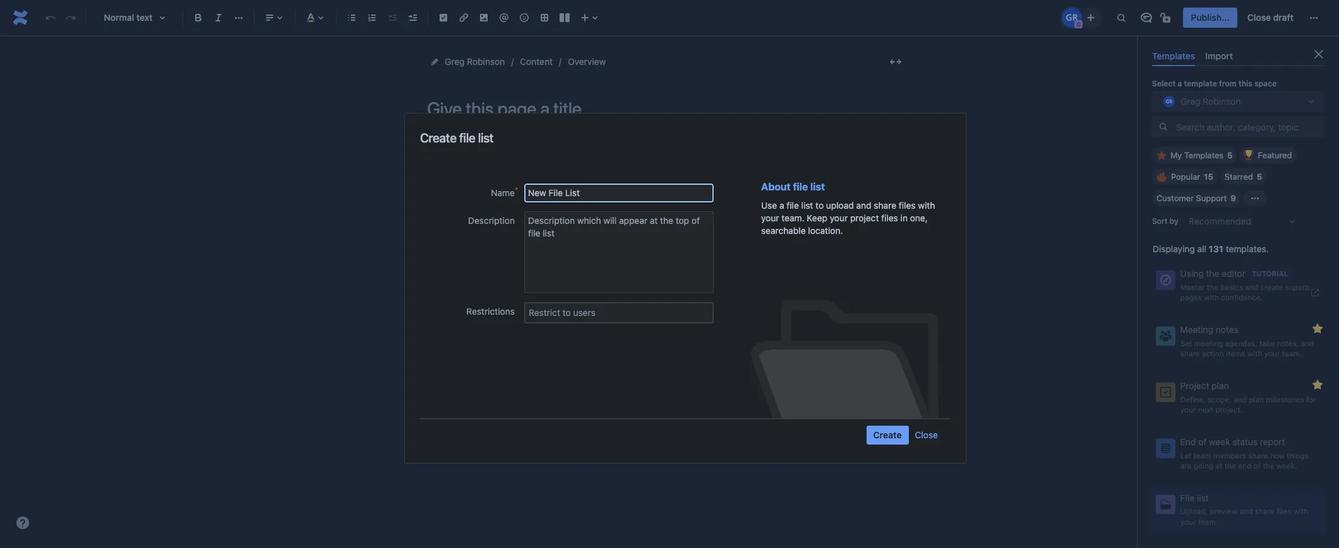 Task type: locate. For each thing, give the bounding box(es) containing it.
2 vertical spatial file
[[787, 200, 799, 211]]

import
[[1206, 51, 1233, 61]]

close draft button
[[1240, 8, 1301, 28]]

0 horizontal spatial create
[[420, 130, 457, 145]]

greg robinson
[[445, 56, 505, 67]]

a
[[1178, 79, 1182, 89], [780, 200, 784, 211]]

a inside use a file list to upload and share files with your team. keep your project files in one, searchable location.
[[780, 200, 784, 211]]

displaying
[[1153, 244, 1195, 255]]

create inside button
[[873, 430, 902, 441]]

templates:
[[461, 122, 505, 132]]

1 vertical spatial list
[[810, 181, 825, 192]]

create left close link
[[873, 430, 902, 441]]

0 vertical spatial list
[[478, 130, 494, 145]]

close inside button
[[1248, 12, 1271, 23]]

1 vertical spatial file
[[793, 181, 808, 192]]

sort
[[1152, 217, 1168, 226]]

0 horizontal spatial your
[[761, 213, 779, 223]]

close left "draft"
[[1248, 12, 1271, 23]]

overview link
[[568, 54, 606, 69]]

0 horizontal spatial a
[[780, 200, 784, 211]]

list for create file list
[[478, 130, 494, 145]]

1 horizontal spatial a
[[1178, 79, 1182, 89]]

select
[[1152, 79, 1176, 89]]

1 horizontal spatial create
[[873, 430, 902, 441]]

a for use
[[780, 200, 784, 211]]

file for create
[[459, 130, 475, 145]]

all
[[1197, 244, 1207, 255]]

0 vertical spatial file
[[459, 130, 475, 145]]

Title of your file list text field
[[524, 184, 714, 202]]

a right use
[[780, 200, 784, 211]]

list
[[478, 130, 494, 145], [810, 181, 825, 192], [801, 200, 813, 211]]

files
[[899, 200, 916, 211], [881, 213, 898, 223]]

layouts image
[[557, 10, 572, 25]]

team.
[[782, 213, 805, 223]]

files down share
[[881, 213, 898, 223]]

0 horizontal spatial close
[[915, 430, 938, 441]]

a for select
[[1178, 79, 1182, 89]]

tab list containing templates
[[1147, 45, 1329, 66]]

create
[[420, 130, 457, 145], [873, 430, 902, 441]]

list right popular
[[478, 130, 494, 145]]

about file list link
[[761, 181, 825, 192]]

displaying all 131 templates.
[[1153, 244, 1269, 255]]

greg
[[445, 56, 465, 67]]

restrictions
[[466, 306, 515, 317]]

file up team. on the top of the page
[[787, 200, 799, 211]]

0 vertical spatial create
[[420, 130, 457, 145]]

action item image
[[436, 10, 451, 25]]

popular templates:
[[427, 122, 507, 132]]

link image
[[456, 10, 471, 25]]

unstar project plan image
[[1310, 378, 1325, 393]]

bold ⌘b image
[[191, 10, 206, 25]]

numbered list ⌘⇧7 image
[[365, 10, 380, 25]]

close templates and import image
[[1311, 47, 1327, 62]]

1 vertical spatial close
[[915, 430, 938, 441]]

your down upload
[[830, 213, 848, 223]]

greg robinson image
[[1062, 8, 1082, 28]]

create file list
[[420, 130, 494, 145]]

content link
[[520, 54, 553, 69]]

location.
[[808, 225, 843, 236]]

0 vertical spatial a
[[1178, 79, 1182, 89]]

Search author, category, topic field
[[1172, 118, 1323, 136]]

confluence image
[[10, 8, 30, 28], [10, 8, 30, 28]]

file right popular
[[459, 130, 475, 145]]

a right select
[[1178, 79, 1182, 89]]

move this page image
[[430, 57, 440, 67]]

0 vertical spatial close
[[1248, 12, 1271, 23]]

greg robinson link
[[445, 54, 505, 69]]

2 your from the left
[[830, 213, 848, 223]]

close
[[1248, 12, 1271, 23], [915, 430, 938, 441]]

Restrictions text field
[[529, 306, 709, 320]]

your
[[761, 213, 779, 223], [830, 213, 848, 223]]

list left to
[[801, 200, 813, 211]]

close draft
[[1248, 12, 1294, 23]]

indent tab image
[[405, 10, 420, 25]]

tab list
[[1147, 45, 1329, 66]]

templates.
[[1226, 244, 1269, 255]]

2 vertical spatial list
[[801, 200, 813, 211]]

1 vertical spatial files
[[881, 213, 898, 223]]

create for create
[[873, 430, 902, 441]]

in
[[901, 213, 908, 223]]

unstar meeting notes image
[[1310, 322, 1325, 337]]

your down use
[[761, 213, 779, 223]]

1 vertical spatial a
[[780, 200, 784, 211]]

search icon image
[[1159, 122, 1169, 132]]

1 horizontal spatial your
[[830, 213, 848, 223]]

files up in
[[899, 200, 916, 211]]

file right about
[[793, 181, 808, 192]]

add image, video, or file image
[[476, 10, 491, 25]]

to
[[816, 200, 824, 211]]

templates
[[1152, 51, 1195, 61]]

draft
[[1273, 12, 1294, 23]]

close right create button
[[915, 430, 938, 441]]

create left "templates:"
[[420, 130, 457, 145]]

file
[[459, 130, 475, 145], [793, 181, 808, 192], [787, 200, 799, 211]]

1 vertical spatial create
[[873, 430, 902, 441]]

name
[[491, 187, 515, 198]]

list up to
[[810, 181, 825, 192]]

0 vertical spatial files
[[899, 200, 916, 211]]

0 horizontal spatial files
[[881, 213, 898, 223]]

1 horizontal spatial close
[[1248, 12, 1271, 23]]



Task type: describe. For each thing, give the bounding box(es) containing it.
content
[[520, 56, 553, 67]]

file for about
[[793, 181, 808, 192]]

with
[[918, 200, 935, 211]]

searchable
[[761, 225, 806, 236]]

select a template from this space
[[1152, 79, 1277, 89]]

about
[[761, 181, 791, 192]]

Main content area, start typing to enter text. text field
[[427, 138, 907, 173]]

close for close
[[915, 430, 938, 441]]

131
[[1209, 244, 1224, 255]]

use
[[761, 200, 777, 211]]

create for create file list
[[420, 130, 457, 145]]

space
[[1255, 79, 1277, 89]]

table image
[[537, 10, 552, 25]]

share
[[874, 200, 896, 211]]

robinson
[[467, 56, 505, 67]]

create button
[[866, 426, 909, 445]]

undo ⌘z image
[[43, 10, 58, 25]]

description
[[468, 215, 515, 226]]

make page full-width image
[[888, 54, 903, 69]]

template
[[1184, 79, 1217, 89]]

by
[[1170, 217, 1179, 226]]

1 horizontal spatial files
[[899, 200, 916, 211]]

1 your from the left
[[761, 213, 779, 223]]

keep
[[807, 213, 828, 223]]

close for close draft
[[1248, 12, 1271, 23]]

redo ⌘⇧z image
[[63, 10, 78, 25]]

from
[[1219, 79, 1237, 89]]

file inside use a file list to upload and share files with your team. keep your project files in one, searchable location.
[[787, 200, 799, 211]]

overview
[[568, 56, 606, 67]]

publish... button
[[1183, 8, 1237, 28]]

publish...
[[1191, 12, 1230, 23]]

mention image
[[497, 10, 512, 25]]

this
[[1239, 79, 1253, 89]]

outdent ⇧tab image
[[385, 10, 400, 25]]

project
[[850, 213, 879, 223]]

use a file list to upload and share files with your team. keep your project files in one, searchable location.
[[761, 200, 935, 236]]

close link
[[915, 426, 938, 445]]

about file list
[[761, 181, 825, 192]]

and
[[856, 200, 872, 211]]

sort by
[[1152, 217, 1179, 226]]

one,
[[910, 213, 928, 223]]

bullet list ⌘⇧8 image
[[344, 10, 359, 25]]

upload
[[826, 200, 854, 211]]

list inside use a file list to upload and share files with your team. keep your project files in one, searchable location.
[[801, 200, 813, 211]]

Description text field
[[524, 211, 714, 293]]

italic ⌘i image
[[211, 10, 226, 25]]

popular
[[427, 122, 458, 132]]

list for about file list
[[810, 181, 825, 192]]

Give this page a title text field
[[427, 99, 907, 119]]

emoji image
[[517, 10, 532, 25]]



Task type: vqa. For each thing, say whether or not it's contained in the screenshot.
"team"
no



